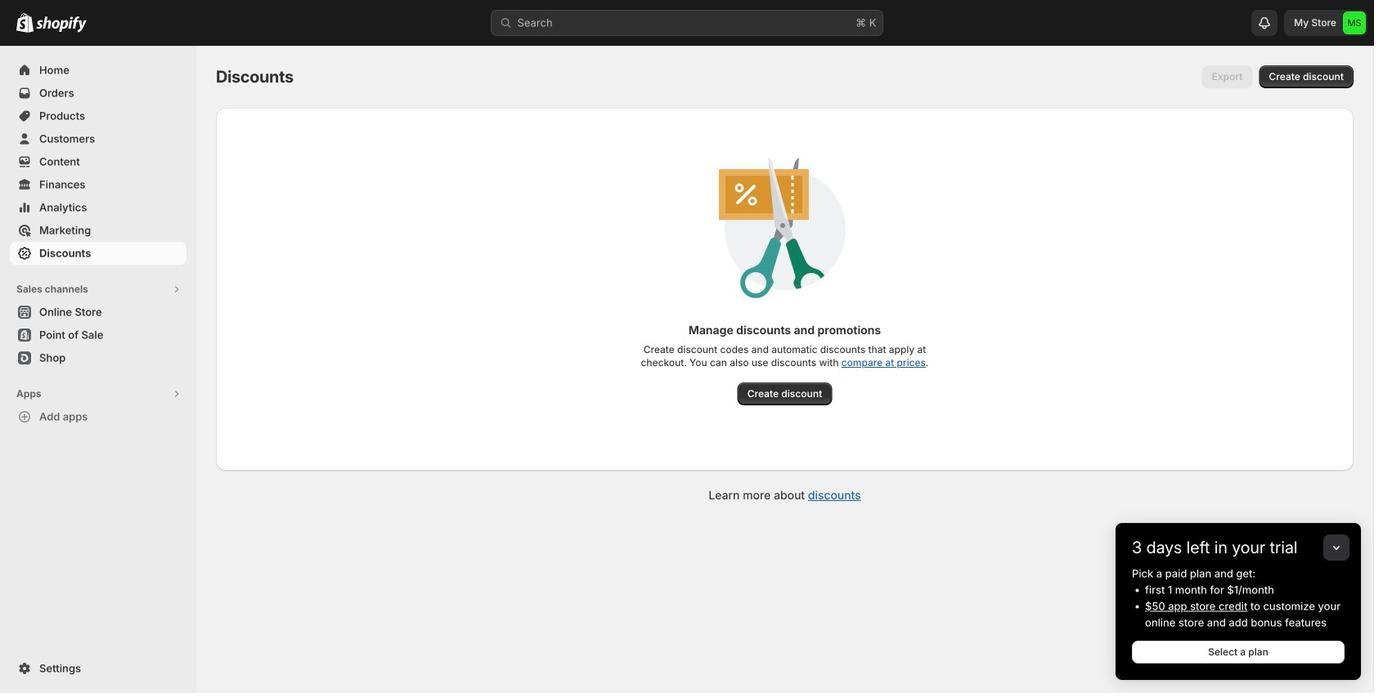 Task type: describe. For each thing, give the bounding box(es) containing it.
0 horizontal spatial shopify image
[[16, 13, 34, 33]]



Task type: locate. For each thing, give the bounding box(es) containing it.
my store image
[[1343, 11, 1366, 34]]

shopify image
[[16, 13, 34, 33], [36, 16, 87, 33]]

1 horizontal spatial shopify image
[[36, 16, 87, 33]]



Task type: vqa. For each thing, say whether or not it's contained in the screenshot.
Mark Add a custom domain as done image
no



